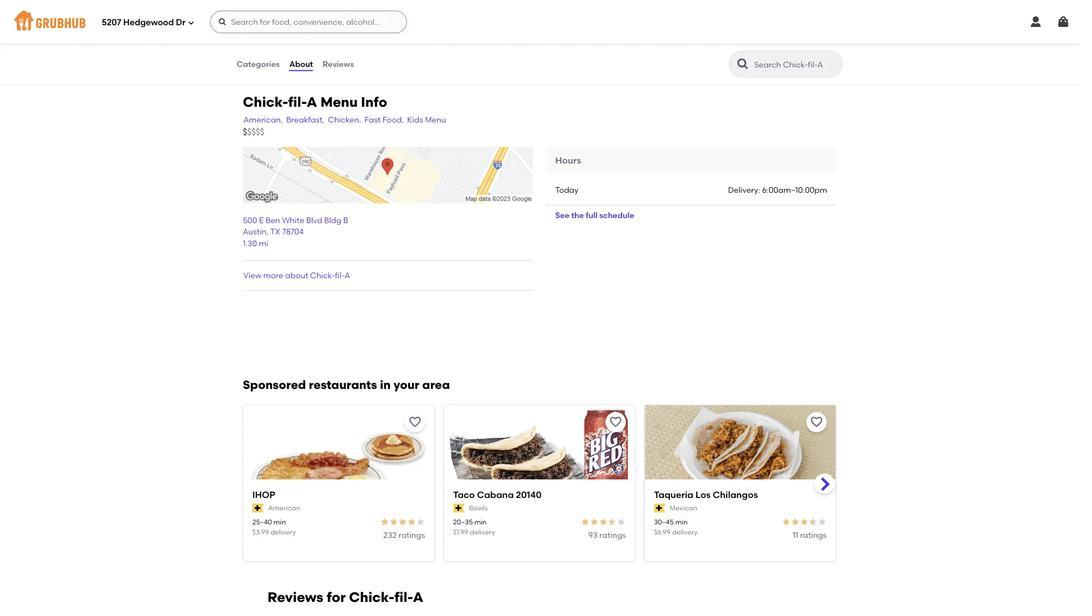 Task type: locate. For each thing, give the bounding box(es) containing it.
view more about chick-fil-a
[[244, 271, 350, 280]]

american
[[268, 504, 301, 512]]

breakfast, button
[[286, 113, 325, 126]]

3 min from the left
[[676, 518, 688, 526]]

fil-
[[288, 94, 307, 110], [335, 271, 345, 280], [395, 589, 413, 606]]

ratings for taco
[[600, 530, 626, 540]]

schedule
[[600, 211, 635, 220]]

1 vertical spatial menu
[[425, 115, 446, 124]]

2 horizontal spatial a
[[413, 589, 424, 606]]

delivery for taqueria los chilangos
[[673, 528, 698, 536]]

save this restaurant button for taco
[[606, 412, 626, 432]]

2 ratings from the left
[[600, 530, 626, 540]]

1 save this restaurant button from the left
[[405, 412, 425, 432]]

min
[[274, 518, 286, 526], [475, 518, 487, 526], [676, 518, 688, 526]]

menu up chicken, on the left top of the page
[[321, 94, 358, 110]]

reviews for reviews
[[323, 59, 354, 69]]

2 min from the left
[[475, 518, 487, 526]]

3 ratings from the left
[[801, 530, 827, 540]]

2 horizontal spatial ratings
[[801, 530, 827, 540]]

ratings right 11 on the bottom
[[801, 530, 827, 540]]

fast
[[365, 115, 381, 124]]

mexican
[[670, 504, 698, 512]]

0 horizontal spatial delivery
[[271, 528, 296, 536]]

kids
[[407, 115, 423, 124]]

in
[[380, 378, 391, 392]]

0 horizontal spatial a
[[307, 94, 317, 110]]

0 horizontal spatial subscription pass image
[[253, 504, 264, 513]]

reviews for reviews for chick-fil-a
[[268, 589, 324, 606]]

30–45
[[654, 518, 674, 526]]

2 horizontal spatial min
[[676, 518, 688, 526]]

svg image
[[1030, 15, 1043, 29], [1057, 15, 1071, 29], [218, 17, 227, 26], [188, 19, 195, 26]]

taqueria los chilangos logo image
[[645, 405, 836, 499]]

0 horizontal spatial fil-
[[288, 94, 307, 110]]

view
[[244, 271, 262, 280]]

delivery right $6.99
[[673, 528, 698, 536]]

1 horizontal spatial ratings
[[600, 530, 626, 540]]

food,
[[383, 115, 404, 124]]

delivery right $3.99
[[271, 528, 296, 536]]

min inside '20–35 min $1.99 delivery'
[[475, 518, 487, 526]]

austin
[[243, 227, 267, 237]]

chick- right about
[[310, 271, 335, 280]]

1 horizontal spatial min
[[475, 518, 487, 526]]

1 delivery from the left
[[271, 528, 296, 536]]

area
[[423, 378, 450, 392]]

min for taqueria los chilangos
[[676, 518, 688, 526]]

0 horizontal spatial ratings
[[399, 530, 425, 540]]

0 horizontal spatial menu
[[321, 94, 358, 110]]

0 horizontal spatial save this restaurant button
[[405, 412, 425, 432]]

bowls
[[469, 504, 488, 512]]

Search Chick-fil-A search field
[[754, 59, 840, 70]]

subscription pass image down the 'taco' on the bottom left
[[453, 504, 465, 513]]

reviews for chick-fil-a
[[268, 589, 424, 606]]

reviews inside button
[[323, 59, 354, 69]]

ratings right 232
[[399, 530, 425, 540]]

1 vertical spatial chick-
[[310, 271, 335, 280]]

delivery for taco cabana 20140
[[470, 528, 496, 536]]

cabana
[[477, 489, 514, 500]]

0 horizontal spatial min
[[274, 518, 286, 526]]

today
[[556, 185, 579, 195]]

2 subscription pass image from the left
[[453, 504, 465, 513]]

delivery for ihop
[[271, 528, 296, 536]]

ratings
[[399, 530, 425, 540], [600, 530, 626, 540], [801, 530, 827, 540]]

2 vertical spatial fil-
[[395, 589, 413, 606]]

main navigation navigation
[[0, 0, 1080, 44]]

1 vertical spatial reviews
[[268, 589, 324, 606]]

los
[[696, 489, 711, 500]]

1 save this restaurant image from the left
[[408, 415, 422, 429]]

min down mexican
[[676, 518, 688, 526]]

a
[[307, 94, 317, 110], [345, 271, 350, 280], [413, 589, 424, 606]]

full
[[586, 211, 598, 220]]

chick-
[[243, 94, 288, 110], [310, 271, 335, 280], [349, 589, 395, 606]]

2 horizontal spatial delivery
[[673, 528, 698, 536]]

reviews right about
[[323, 59, 354, 69]]

2 horizontal spatial save this restaurant button
[[807, 412, 827, 432]]

menu
[[321, 94, 358, 110], [425, 115, 446, 124]]

$6.99
[[654, 528, 671, 536]]

2 horizontal spatial subscription pass image
[[654, 504, 666, 513]]

1 horizontal spatial save this restaurant button
[[606, 412, 626, 432]]

500
[[243, 216, 257, 225]]

2 save this restaurant image from the left
[[810, 415, 824, 429]]

search icon image
[[737, 57, 750, 71]]

save this restaurant image
[[408, 415, 422, 429], [810, 415, 824, 429]]

reviews left for
[[268, 589, 324, 606]]

1 horizontal spatial delivery
[[470, 528, 496, 536]]

2 save this restaurant button from the left
[[606, 412, 626, 432]]

delivery inside '20–35 min $1.99 delivery'
[[470, 528, 496, 536]]

0 horizontal spatial save this restaurant image
[[408, 415, 422, 429]]

chicken,
[[328, 115, 361, 124]]

3 delivery from the left
[[673, 528, 698, 536]]

min inside 25–40 min $3.99 delivery
[[274, 518, 286, 526]]

chick- right for
[[349, 589, 395, 606]]

reviews
[[323, 59, 354, 69], [268, 589, 324, 606]]

20–35
[[453, 518, 473, 526]]

1 horizontal spatial fil-
[[335, 271, 345, 280]]

taco cabana 20140 logo image
[[444, 405, 635, 499]]

min inside 30–45 min $6.99 delivery
[[676, 518, 688, 526]]

1 horizontal spatial save this restaurant image
[[810, 415, 824, 429]]

min down bowls
[[475, 518, 487, 526]]

chick-fil-a menu info
[[243, 94, 388, 110]]

ratings right 93
[[600, 530, 626, 540]]

star icon image
[[380, 518, 389, 527], [389, 518, 398, 527], [398, 518, 407, 527], [407, 518, 416, 527], [416, 518, 425, 527], [581, 518, 590, 527], [590, 518, 599, 527], [599, 518, 608, 527], [608, 518, 617, 527], [608, 518, 617, 527], [617, 518, 626, 527], [782, 518, 791, 527], [791, 518, 800, 527], [800, 518, 809, 527], [809, 518, 818, 527], [809, 518, 818, 527], [818, 518, 827, 527]]

min down american
[[274, 518, 286, 526]]

info
[[361, 94, 388, 110]]

78704
[[282, 227, 304, 237]]

0 vertical spatial fil-
[[288, 94, 307, 110]]

0 vertical spatial reviews
[[323, 59, 354, 69]]

kids menu button
[[407, 113, 447, 126]]

delivery right $1.99
[[470, 528, 496, 536]]

hedgewood
[[123, 18, 174, 28]]

1 subscription pass image from the left
[[253, 504, 264, 513]]

delivery inside 25–40 min $3.99 delivery
[[271, 528, 296, 536]]

3 subscription pass image from the left
[[654, 504, 666, 513]]

1 horizontal spatial chick-
[[310, 271, 335, 280]]

5207 hedgewood dr
[[102, 18, 186, 28]]

delivery
[[271, 528, 296, 536], [470, 528, 496, 536], [673, 528, 698, 536]]

taqueria los chilangos
[[654, 489, 758, 500]]

delivery inside 30–45 min $6.99 delivery
[[673, 528, 698, 536]]

5207
[[102, 18, 121, 28]]

subscription pass image for ihop
[[253, 504, 264, 513]]

fast food, button
[[364, 113, 405, 126]]

3 save this restaurant button from the left
[[807, 412, 827, 432]]

2 horizontal spatial chick-
[[349, 589, 395, 606]]

0 horizontal spatial chick-
[[243, 94, 288, 110]]

subscription pass image up 30–45
[[654, 504, 666, 513]]

breakfast,
[[286, 115, 325, 124]]

2 delivery from the left
[[470, 528, 496, 536]]

reviews button
[[322, 44, 355, 84]]

subscription pass image for taqueria los chilangos
[[654, 504, 666, 513]]

1 horizontal spatial subscription pass image
[[453, 504, 465, 513]]

see
[[556, 211, 570, 220]]

subscription pass image up '25–40'
[[253, 504, 264, 513]]

1 min from the left
[[274, 518, 286, 526]]

bldg
[[324, 216, 342, 225]]

american,
[[244, 115, 283, 124]]

taco cabana 20140
[[453, 489, 542, 500]]

taco
[[453, 489, 475, 500]]

restaurants
[[309, 378, 377, 392]]

save this restaurant button
[[405, 412, 425, 432], [606, 412, 626, 432], [807, 412, 827, 432]]

2 vertical spatial a
[[413, 589, 424, 606]]

chick- up american,
[[243, 94, 288, 110]]

subscription pass image
[[253, 504, 264, 513], [453, 504, 465, 513], [654, 504, 666, 513]]

menu right kids
[[425, 115, 446, 124]]

min for taco cabana 20140
[[475, 518, 487, 526]]

232
[[384, 530, 397, 540]]

0 vertical spatial menu
[[321, 94, 358, 110]]

american, breakfast, chicken, fast food, kids menu
[[244, 115, 446, 124]]

1 horizontal spatial a
[[345, 271, 350, 280]]

1 vertical spatial fil-
[[335, 271, 345, 280]]

1 ratings from the left
[[399, 530, 425, 540]]



Task type: vqa. For each thing, say whether or not it's contained in the screenshot.
the Save this restaurant button related to Taco
yes



Task type: describe. For each thing, give the bounding box(es) containing it.
20–35 min $1.99 delivery
[[453, 518, 496, 536]]

,
[[267, 227, 269, 237]]

$$$$$
[[243, 127, 265, 137]]

taqueria
[[654, 489, 694, 500]]

american, button
[[243, 113, 284, 126]]

ihop link
[[253, 488, 425, 501]]

1 horizontal spatial menu
[[425, 115, 446, 124]]

save this restaurant image
[[609, 415, 623, 429]]

save this restaurant image for ihop
[[408, 415, 422, 429]]

11
[[793, 530, 799, 540]]

30–45 min $6.99 delivery
[[654, 518, 698, 536]]

0 vertical spatial a
[[307, 94, 317, 110]]

dr
[[176, 18, 186, 28]]

500 e ben white blvd bldg b austin , tx 78704 1.30 mi
[[243, 216, 349, 248]]

11 ratings
[[793, 530, 827, 540]]

see the full schedule
[[556, 211, 635, 220]]

25–40
[[253, 518, 272, 526]]

taco cabana 20140 link
[[453, 488, 626, 501]]

see the full schedule button
[[547, 205, 644, 226]]

ben
[[266, 216, 280, 225]]

tx
[[270, 227, 280, 237]]

Search for food, convenience, alcohol... search field
[[210, 11, 407, 33]]

hours
[[556, 155, 582, 166]]

subscription pass image for taco cabana 20140
[[453, 504, 465, 513]]

1 vertical spatial a
[[345, 271, 350, 280]]

chicken, button
[[328, 113, 362, 126]]

2 vertical spatial chick-
[[349, 589, 395, 606]]

save this restaurant button for taqueria
[[807, 412, 827, 432]]

93 ratings
[[589, 530, 626, 540]]

6:00am–10:00pm
[[763, 185, 828, 195]]

about button
[[289, 44, 314, 84]]

mi
[[259, 238, 269, 248]]

save this restaurant image for taqueria los chilangos
[[810, 415, 824, 429]]

sponsored
[[243, 378, 306, 392]]

ratings for taqueria
[[801, 530, 827, 540]]

delivery:
[[729, 185, 761, 195]]

the
[[572, 211, 584, 220]]

$3.99
[[253, 528, 269, 536]]

0 vertical spatial chick-
[[243, 94, 288, 110]]

sponsored restaurants in your area
[[243, 378, 450, 392]]

delivery: 6:00am–10:00pm
[[729, 185, 828, 195]]

232 ratings
[[384, 530, 425, 540]]

1.30
[[243, 238, 257, 248]]

taqueria los chilangos link
[[654, 488, 827, 501]]

chilangos
[[713, 489, 758, 500]]

$
[[243, 127, 247, 137]]

20140
[[516, 489, 542, 500]]

your
[[394, 378, 420, 392]]

about
[[285, 271, 308, 280]]

e
[[259, 216, 264, 225]]

25–40 min $3.99 delivery
[[253, 518, 296, 536]]

blvd
[[306, 216, 322, 225]]

93
[[589, 530, 598, 540]]

categories
[[237, 59, 280, 69]]

about
[[289, 59, 313, 69]]

more
[[264, 271, 284, 280]]

for
[[327, 589, 346, 606]]

b
[[343, 216, 349, 225]]

$1.99
[[453, 528, 469, 536]]

ihop logo image
[[244, 405, 434, 499]]

min for ihop
[[274, 518, 286, 526]]

white
[[282, 216, 304, 225]]

ihop
[[253, 489, 276, 500]]

categories button
[[236, 44, 280, 84]]

2 horizontal spatial fil-
[[395, 589, 413, 606]]



